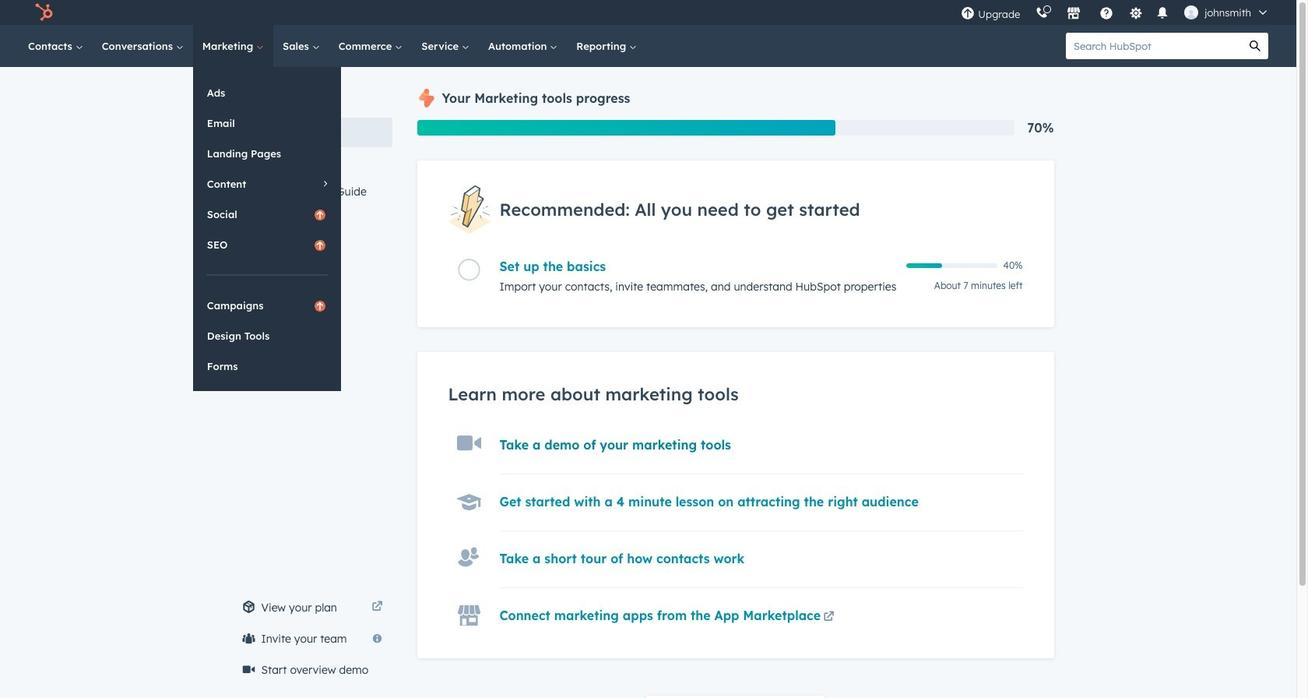 Task type: locate. For each thing, give the bounding box(es) containing it.
link opens in a new window image
[[372, 598, 383, 617], [824, 609, 835, 627]]

banner
[[243, 86, 392, 111]]

banner inside "user guides" element
[[243, 86, 392, 111]]

user guides element
[[233, 67, 392, 236]]

[object object] complete progress bar
[[906, 263, 943, 268]]

Search HubSpot search field
[[1067, 33, 1243, 59]]

john smith image
[[1185, 5, 1199, 19]]

0 horizontal spatial link opens in a new window image
[[372, 598, 383, 617]]

progress bar
[[417, 120, 836, 136]]

link opens in a new window image
[[372, 601, 383, 613], [824, 612, 835, 623]]

1 horizontal spatial link opens in a new window image
[[824, 612, 835, 623]]

menu
[[954, 0, 1278, 25]]

0 horizontal spatial link opens in a new window image
[[372, 601, 383, 613]]



Task type: describe. For each thing, give the bounding box(es) containing it.
marketplaces image
[[1068, 7, 1082, 21]]

link opens in a new window image for the left link opens in a new window icon
[[372, 601, 383, 613]]

link opens in a new window image for the rightmost link opens in a new window icon
[[824, 612, 835, 623]]

marketing menu
[[193, 67, 341, 391]]

1 horizontal spatial link opens in a new window image
[[824, 609, 835, 627]]



Task type: vqa. For each thing, say whether or not it's contained in the screenshot.
[object Object] complete progress bar
yes



